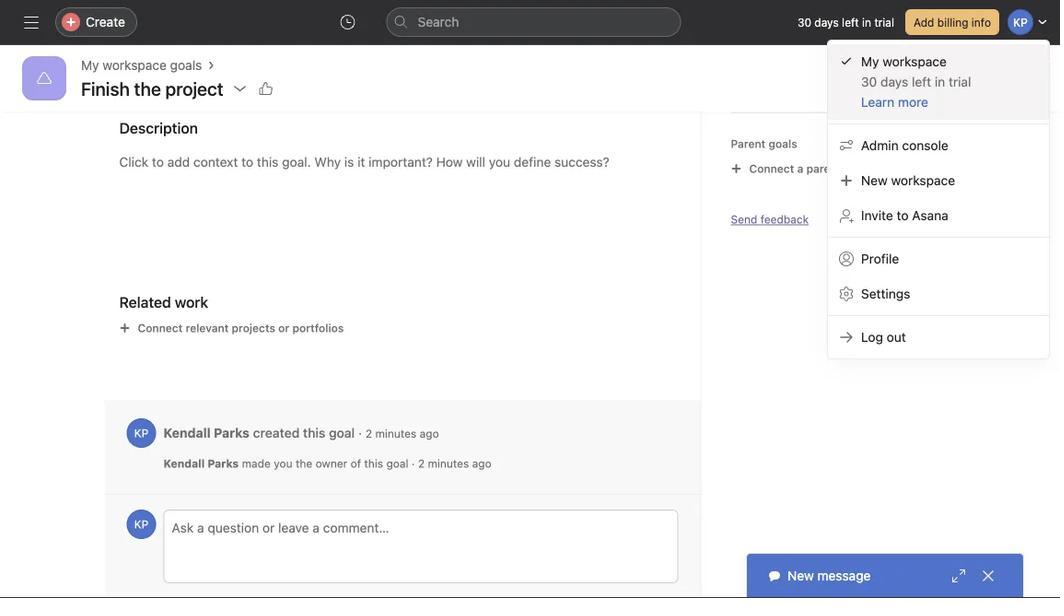 Task type: locate. For each thing, give the bounding box(es) containing it.
trial down billing
[[949, 74, 972, 89]]

0 vertical spatial kendall
[[164, 425, 211, 440]]

parent
[[731, 137, 766, 150]]

0 horizontal spatial ·
[[359, 425, 362, 440]]

1 horizontal spatial left
[[912, 74, 932, 89]]

0 vertical spatial days
[[815, 16, 839, 29]]

my for my workspace goals
[[81, 58, 99, 73]]

0 horizontal spatial trial
[[875, 16, 895, 29]]

in down add billing info button
[[935, 74, 946, 89]]

kendall parks link left made
[[164, 457, 239, 470]]

connect
[[750, 162, 795, 175], [138, 322, 183, 335]]

2 vertical spatial goal
[[387, 457, 409, 470]]

1 kendall parks link from the top
[[164, 425, 250, 440]]

0 vertical spatial this
[[303, 425, 326, 440]]

made
[[242, 457, 271, 470]]

connect down related work
[[138, 322, 183, 335]]

kendall parks made you the owner of this goal · 2 minutes ago
[[164, 457, 492, 470]]

trial
[[875, 16, 895, 29], [949, 74, 972, 89]]

2 kendall parks link from the top
[[164, 457, 239, 470]]

1 horizontal spatial goal
[[387, 457, 409, 470]]

goal right parent
[[845, 162, 867, 175]]

1 horizontal spatial ago
[[472, 457, 492, 470]]

this right of
[[364, 457, 383, 470]]

0 vertical spatial in
[[863, 16, 872, 29]]

0 vertical spatial kendall parks link
[[164, 425, 250, 440]]

0 vertical spatial ·
[[359, 425, 362, 440]]

projects
[[232, 322, 275, 335]]

goal right of
[[387, 457, 409, 470]]

0 horizontal spatial minutes
[[375, 427, 417, 440]]

to
[[897, 208, 909, 223]]

1 horizontal spatial days
[[881, 74, 909, 89]]

billing
[[938, 16, 969, 29]]

1 horizontal spatial minutes
[[428, 457, 469, 470]]

1 vertical spatial left
[[912, 74, 932, 89]]

2
[[366, 427, 372, 440], [418, 457, 425, 470]]

connect a parent goal
[[750, 162, 867, 175]]

1 horizontal spatial this
[[364, 457, 383, 470]]

my workspace goals
[[81, 58, 202, 73]]

1 vertical spatial ago
[[472, 457, 492, 470]]

goals up connect a parent goal button
[[769, 137, 798, 150]]

kp button
[[944, 65, 970, 91], [127, 418, 156, 448], [127, 510, 156, 539]]

kendall parks link up made
[[164, 425, 250, 440]]

or
[[278, 322, 290, 335]]

0 vertical spatial kp button
[[944, 65, 970, 91]]

goal up owner
[[329, 425, 355, 440]]

0 horizontal spatial ago
[[420, 427, 439, 440]]

1 vertical spatial 2
[[418, 457, 425, 470]]

left
[[842, 16, 860, 29], [912, 74, 932, 89]]

0 horizontal spatial goals
[[170, 58, 202, 73]]

add
[[914, 16, 935, 29]]

1 vertical spatial goal
[[329, 425, 355, 440]]

goal inside button
[[845, 162, 867, 175]]

workspace for 30
[[883, 54, 947, 69]]

in inside 'my workspace 30 days left in trial learn more'
[[935, 74, 946, 89]]

· right of
[[412, 457, 415, 470]]

connect down "parent goals"
[[750, 162, 795, 175]]

minutes inside kendall parks created this goal · 2 minutes ago
[[375, 427, 417, 440]]

0 horizontal spatial 2
[[366, 427, 372, 440]]

parks
[[214, 425, 250, 440], [208, 457, 239, 470]]

invite
[[862, 208, 894, 223]]

in left add
[[863, 16, 872, 29]]

left up more
[[912, 74, 932, 89]]

1 horizontal spatial goals
[[769, 137, 798, 150]]

my up learn
[[862, 54, 880, 69]]

goals
[[170, 58, 202, 73], [769, 137, 798, 150]]

0 vertical spatial 2
[[366, 427, 372, 440]]

workspace
[[883, 54, 947, 69], [103, 58, 167, 73], [892, 173, 956, 188]]

2 up kendall parks made you the owner of this goal · 2 minutes ago
[[366, 427, 372, 440]]

1 horizontal spatial 30
[[862, 74, 878, 89]]

1 horizontal spatial 2
[[418, 457, 425, 470]]

add billing info button
[[906, 9, 1000, 35]]

1 vertical spatial kendall parks link
[[164, 457, 239, 470]]

1 vertical spatial connect
[[138, 322, 183, 335]]

trial left add
[[875, 16, 895, 29]]

workspace up finish the project
[[103, 58, 167, 73]]

30
[[798, 16, 812, 29], [862, 74, 878, 89]]

parks left made
[[208, 457, 239, 470]]

1 horizontal spatial trial
[[949, 74, 972, 89]]

this
[[303, 425, 326, 440], [364, 457, 383, 470]]

0 likes. click to like this task image
[[259, 81, 273, 96]]

new message
[[788, 568, 871, 583]]

profile
[[862, 251, 900, 266]]

kendall
[[164, 425, 211, 440], [164, 457, 205, 470]]

expand sidebar image
[[24, 15, 39, 29]]

out
[[887, 329, 907, 345]]

2 right of
[[418, 457, 425, 470]]

1 horizontal spatial ·
[[412, 457, 415, 470]]

0 horizontal spatial days
[[815, 16, 839, 29]]

days inside 'my workspace 30 days left in trial learn more'
[[881, 74, 909, 89]]

0 vertical spatial ago
[[420, 427, 439, 440]]

0 horizontal spatial connect
[[138, 322, 183, 335]]

my
[[862, 54, 880, 69], [81, 58, 99, 73]]

history image
[[341, 15, 355, 29]]

my for my workspace 30 days left in trial learn more
[[862, 54, 880, 69]]

1 horizontal spatial in
[[935, 74, 946, 89]]

0 horizontal spatial in
[[863, 16, 872, 29]]

kp inside dropdown button
[[1014, 16, 1028, 29]]

send
[[731, 213, 758, 226]]

kp
[[1014, 16, 1028, 29], [950, 72, 964, 85], [134, 427, 149, 440], [134, 518, 149, 531]]

0 horizontal spatial left
[[842, 16, 860, 29]]

2 kendall from the top
[[164, 457, 205, 470]]

console
[[903, 138, 949, 153]]

minutes
[[375, 427, 417, 440], [428, 457, 469, 470]]

show options image
[[233, 81, 248, 96]]

0 vertical spatial 30
[[798, 16, 812, 29]]

0 vertical spatial connect
[[750, 162, 795, 175]]

days
[[815, 16, 839, 29], [881, 74, 909, 89]]

ago
[[420, 427, 439, 440], [472, 457, 492, 470]]

settings
[[862, 286, 911, 301]]

trial inside 'my workspace 30 days left in trial learn more'
[[949, 74, 972, 89]]

my inside 'my workspace 30 days left in trial learn more'
[[862, 54, 880, 69]]

workspace for goals
[[103, 58, 167, 73]]

new workspace
[[862, 173, 956, 188]]

this up the
[[303, 425, 326, 440]]

in
[[863, 16, 872, 29], [935, 74, 946, 89]]

goal
[[845, 162, 867, 175], [329, 425, 355, 440], [387, 457, 409, 470]]

parent
[[807, 162, 842, 175]]

0 vertical spatial minutes
[[375, 427, 417, 440]]

the project
[[134, 77, 224, 99]]

my up finish
[[81, 58, 99, 73]]

1 vertical spatial 30
[[862, 74, 878, 89]]

1 vertical spatial kendall
[[164, 457, 205, 470]]

radio item containing my workspace
[[828, 44, 1050, 120]]

1 vertical spatial kp button
[[127, 418, 156, 448]]

1 vertical spatial trial
[[949, 74, 972, 89]]

the
[[296, 457, 313, 470]]

feedback
[[761, 213, 809, 226]]

workspace down add
[[883, 54, 947, 69]]

30 days left in trial
[[798, 16, 895, 29]]

my workspace 30 days left in trial learn more
[[862, 54, 972, 110]]

0 vertical spatial goal
[[845, 162, 867, 175]]

0 horizontal spatial my
[[81, 58, 99, 73]]

2 inside kendall parks created this goal · 2 minutes ago
[[366, 427, 372, 440]]

0 horizontal spatial 30
[[798, 16, 812, 29]]

·
[[359, 425, 362, 440], [412, 457, 415, 470]]

2 horizontal spatial goal
[[845, 162, 867, 175]]

1 vertical spatial parks
[[208, 457, 239, 470]]

kendall parks link
[[164, 425, 250, 440], [164, 457, 239, 470]]

1 horizontal spatial my
[[862, 54, 880, 69]]

kendall left made
[[164, 457, 205, 470]]

connect inside button
[[750, 162, 795, 175]]

expand new message image
[[952, 569, 967, 583]]

parent goals
[[731, 137, 798, 150]]

connect inside button
[[138, 322, 183, 335]]

2 vertical spatial kp button
[[127, 510, 156, 539]]

1 vertical spatial in
[[935, 74, 946, 89]]

owner
[[316, 457, 348, 470]]

1 kendall from the top
[[164, 425, 211, 440]]

0 vertical spatial goals
[[170, 58, 202, 73]]

portfolios
[[293, 322, 344, 335]]

0 vertical spatial parks
[[214, 425, 250, 440]]

close image
[[981, 569, 996, 583]]

1 vertical spatial days
[[881, 74, 909, 89]]

parks up made
[[214, 425, 250, 440]]

kendall left created
[[164, 425, 211, 440]]

info
[[972, 16, 992, 29]]

left left add
[[842, 16, 860, 29]]

1 horizontal spatial connect
[[750, 162, 795, 175]]

1 vertical spatial goals
[[769, 137, 798, 150]]

· up of
[[359, 425, 362, 440]]

1 vertical spatial minutes
[[428, 457, 469, 470]]

workspace inside 'my workspace 30 days left in trial learn more'
[[883, 54, 947, 69]]

relevant
[[186, 322, 229, 335]]

create
[[86, 14, 125, 29]]

goals up "the project"
[[170, 58, 202, 73]]

of
[[351, 457, 361, 470]]

radio item
[[828, 44, 1050, 120]]



Task type: describe. For each thing, give the bounding box(es) containing it.
1 vertical spatial ·
[[412, 457, 415, 470]]

learn more button
[[862, 94, 929, 110]]

send feedback link
[[731, 211, 809, 228]]

connect a parent goal button
[[723, 156, 876, 182]]

parks for created
[[214, 425, 250, 440]]

connect relevant projects or portfolios
[[138, 322, 344, 335]]

search
[[418, 14, 459, 29]]

kendall parks link for kendall parks created this goal · 2 minutes ago
[[164, 425, 250, 440]]

workspace down console
[[892, 173, 956, 188]]

left inside 'my workspace 30 days left in trial learn more'
[[912, 74, 932, 89]]

create button
[[55, 7, 137, 37]]

finish the project
[[81, 77, 224, 99]]

ago inside kendall parks created this goal · 2 minutes ago
[[420, 427, 439, 440]]

add billing info
[[914, 16, 992, 29]]

kendall parks created this goal · 2 minutes ago
[[164, 425, 439, 440]]

0 horizontal spatial this
[[303, 425, 326, 440]]

connect for parent goals
[[750, 162, 795, 175]]

admin console link
[[828, 128, 1050, 163]]

send feedback
[[731, 213, 809, 226]]

0 vertical spatial trial
[[875, 16, 895, 29]]

kp button
[[1007, 6, 1050, 39]]

related work
[[119, 294, 208, 311]]

0 vertical spatial left
[[842, 16, 860, 29]]

search list box
[[387, 7, 681, 37]]

kendall parks link for ·
[[164, 457, 239, 470]]

invite to asana
[[862, 208, 949, 223]]

connect for related work
[[138, 322, 183, 335]]

0 horizontal spatial goal
[[329, 425, 355, 440]]

parks for made
[[208, 457, 239, 470]]

finish
[[81, 77, 130, 99]]

admin
[[862, 138, 899, 153]]

more
[[898, 94, 929, 110]]

a
[[798, 162, 804, 175]]

you
[[274, 457, 293, 470]]

1 vertical spatial this
[[364, 457, 383, 470]]

kendall for made
[[164, 457, 205, 470]]

new
[[862, 173, 888, 188]]

asana
[[913, 208, 949, 223]]

30 inside 'my workspace 30 days left in trial learn more'
[[862, 74, 878, 89]]

connect relevant projects or portfolios button
[[111, 315, 352, 341]]

admin console
[[862, 138, 949, 153]]

description
[[119, 119, 198, 137]]

kendall for created
[[164, 425, 211, 440]]

learn
[[862, 94, 895, 110]]

created
[[253, 425, 300, 440]]

my workspace goals link
[[81, 55, 202, 76]]

log out
[[862, 329, 907, 345]]

log
[[862, 329, 884, 345]]

search button
[[387, 7, 681, 37]]



Task type: vqa. For each thing, say whether or not it's contained in the screenshot.
tasks related to by
no



